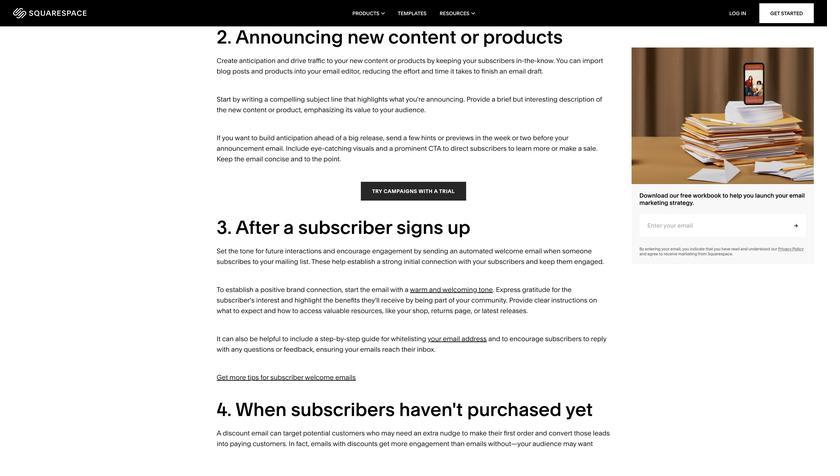Task type: describe. For each thing, give the bounding box(es) containing it.
them
[[557, 258, 573, 266]]

the down the connection,
[[323, 296, 333, 304]]

the down announcement
[[234, 155, 244, 163]]

keep
[[540, 258, 555, 266]]

with inside 'a discount email can target potential customers who may need an extra nudge to make their first order and convert those leads into paying customers. in fact, emails with discounts get more engagement than emails without—your audience may wan'
[[333, 440, 346, 448]]

subscribers inside if you want to build anticipation ahead of a big release, send a few hints or previews in the week or two before your announcement email. include eye-catching visuals and a prominent cta to direct subscribers to learn more or make a sale. keep the email concise and to the point.
[[470, 145, 507, 153]]

email inside if you want to build anticipation ahead of a big release, send a few hints or previews in the week or two before your announcement email. include eye-catching visuals and a prominent cta to direct subscribers to learn more or make a sale. keep the email concise and to the point.
[[246, 155, 263, 163]]

2 horizontal spatial products
[[483, 26, 563, 48]]

ahead
[[314, 134, 334, 142]]

squarespace logo image
[[13, 8, 87, 18]]

with
[[419, 188, 433, 194]]

and inside and to encourage subscribers to reply with any questions or feedback, ensuring your emails reach their inbox.
[[488, 335, 500, 343]]

to
[[217, 286, 224, 294]]

marketing inside download our free workbook to help you launch your email marketing strategy.
[[639, 199, 668, 207]]

a down send
[[389, 145, 393, 153]]

subject
[[307, 95, 330, 103]]

0 vertical spatial content
[[388, 26, 456, 48]]

by entering your email, you indicate that you have read and understood our privacy policy and agree         to receive marketing from squarespace.
[[639, 247, 803, 256]]

to inside the by entering your email, you indicate that you have read and understood our privacy policy and agree         to receive marketing from squarespace.
[[659, 252, 663, 256]]

subscribers inside and to encourage subscribers to reply with any questions or feedback, ensuring your emails reach their inbox.
[[545, 335, 582, 343]]

or inside and to encourage subscribers to reply with any questions or feedback, ensuring your emails reach their inbox.
[[276, 346, 282, 354]]

1 horizontal spatial in
[[741, 10, 746, 16]]

the inside create anticipation and drive traffic to your new content or products by keeping your subscribers in-the-know. you can import blog posts and products into your email editor, reducing the effort and time it takes to finish an email draft.
[[392, 67, 402, 75]]

0 vertical spatial new
[[347, 26, 384, 48]]

to inside download our free workbook to help you launch your email marketing strategy.
[[723, 192, 728, 199]]

valuable
[[323, 307, 350, 315]]

the inside set the tone for future interactions and encourage engagement by sending an automated welcome email when someone subscribes to your mailing list. these help establish a strong initial connection with your subscribers and keep them engaged.
[[228, 247, 238, 255]]

or inside create anticipation and drive traffic to your new content or products by keeping your subscribers in-the-know. you can import blog posts and products into your email editor, reducing the effort and time it takes to finish an email draft.
[[390, 57, 396, 65]]

when
[[236, 398, 287, 421]]

being
[[415, 296, 433, 304]]

interesting
[[525, 95, 558, 103]]

keeping
[[436, 57, 461, 65]]

a left the "sale."
[[578, 145, 582, 153]]

step
[[346, 335, 360, 343]]

get more tips for subscriber welcome emails link
[[217, 374, 356, 382]]

visuals
[[353, 145, 374, 153]]

by-
[[336, 335, 346, 343]]

latest
[[482, 307, 499, 315]]

a left the step-
[[315, 335, 318, 343]]

resources
[[440, 10, 469, 16]]

automated
[[459, 247, 493, 255]]

helpful
[[259, 335, 281, 343]]

your inside the by entering your email, you indicate that you have read and understood our privacy policy and agree         to receive marketing from squarespace.
[[661, 247, 670, 252]]

a left warm
[[405, 286, 409, 294]]

get started
[[770, 10, 803, 16]]

send
[[386, 134, 402, 142]]

their for first
[[488, 430, 502, 437]]

leads
[[593, 430, 610, 437]]

in
[[475, 134, 481, 142]]

or up cta
[[438, 134, 444, 142]]

products button
[[352, 0, 385, 26]]

0 vertical spatial subscriber
[[298, 216, 392, 239]]

your inside and to encourage subscribers to reply with any questions or feedback, ensuring your emails reach their inbox.
[[345, 346, 359, 354]]

their for inbox.
[[401, 346, 415, 354]]

to left 'reply'
[[583, 335, 589, 343]]

privacy
[[778, 247, 792, 252]]

include
[[290, 335, 313, 343]]

effort
[[404, 67, 420, 75]]

direct
[[451, 145, 469, 153]]

the up they'll
[[360, 286, 370, 294]]

to left learn
[[508, 145, 514, 153]]

to down the releases.
[[502, 335, 508, 343]]

try campaigns with a trial link
[[361, 182, 466, 201]]

resources,
[[351, 307, 384, 315]]

an inside set the tone for future interactions and encourage engagement by sending an automated welcome email when someone subscribes to your mailing list. these help establish a strong initial connection with your subscribers and keep them engaged.
[[450, 247, 458, 255]]

a right writing
[[264, 95, 268, 103]]

who
[[366, 430, 380, 437]]

and down "interest"
[[264, 307, 276, 315]]

new inside create anticipation and drive traffic to your new content or products by keeping your subscribers in-the-know. you can import blog posts and products into your email editor, reducing the effort and time it takes to finish an email draft.
[[350, 57, 363, 65]]

to right cta
[[443, 145, 449, 153]]

it
[[450, 67, 454, 75]]

to right want
[[251, 134, 257, 142]]

and inside 'a discount email can target potential customers who may need an extra nudge to make their first order and convert those leads into paying customers. in fact, emails with discounts get more engagement than emails without—your audience may wan'
[[535, 430, 547, 437]]

provide inside . express gratitude for the subscriber's interest and highlight the benefits they'll receive by being part of your community. provide clear instructions on what to expect and how to access valuable resources, like your shop, returns page, or latest releases.
[[509, 296, 533, 304]]

line
[[331, 95, 342, 103]]

by inside start by writing a compelling subject line that highlights what you're announcing. provide a brief but interesting description of the new content or product, emphasizing its value to your audience.
[[233, 95, 240, 103]]

subscriber's
[[217, 296, 255, 304]]

a left brief
[[492, 95, 495, 103]]

your up "page,"
[[456, 296, 470, 304]]

to down subscriber's
[[233, 307, 239, 315]]

a left big
[[343, 134, 347, 142]]

these
[[311, 258, 330, 266]]

clear
[[534, 296, 550, 304]]

you right email,
[[682, 247, 689, 252]]

and up these
[[323, 247, 335, 255]]

prominent
[[395, 145, 427, 153]]

start
[[345, 286, 359, 294]]

to inside start by writing a compelling subject line that highlights what you're announcing. provide a brief but interesting description of the new content or product, emphasizing its value to your audience.
[[372, 106, 378, 114]]

and right posts at the left of page
[[251, 67, 263, 75]]

marketing inside the by entering your email, you indicate that you have read and understood our privacy policy and agree         to receive marketing from squarespace.
[[678, 252, 697, 256]]

squarespace.
[[708, 252, 733, 256]]

email inside 'a discount email can target potential customers who may need an extra nudge to make their first order and convert those leads into paying customers. in fact, emails with discounts get more engagement than emails without—your audience may wan'
[[251, 430, 268, 437]]

subscribers inside set the tone for future interactions and encourage engagement by sending an automated welcome email when someone subscribes to your mailing list. these help establish a strong initial connection with your subscribers and keep them engaged.
[[488, 258, 524, 266]]

or down resources
[[461, 26, 479, 48]]

reach
[[382, 346, 400, 354]]

emails down potential
[[311, 440, 331, 448]]

get for get started
[[770, 10, 780, 16]]

log             in link
[[729, 10, 746, 16]]

email down the traffic
[[323, 67, 340, 75]]

from
[[698, 252, 707, 256]]

or inside . express gratitude for the subscriber's interest and highlight the benefits they'll receive by being part of your community. provide clear instructions on what to expect and how to access valuable resources, like your shop, returns page, or latest releases.
[[474, 307, 480, 315]]

you inside download our free workbook to help you launch your email marketing strategy.
[[743, 192, 754, 199]]

the down eye- on the top
[[312, 155, 322, 163]]

draft.
[[528, 67, 543, 75]]

positive
[[260, 286, 285, 294]]

a left few
[[403, 134, 407, 142]]

and left "keep"
[[526, 258, 538, 266]]

and up part
[[429, 286, 441, 294]]

interactions
[[285, 247, 322, 255]]

a inside set the tone for future interactions and encourage engagement by sending an automated welcome email when someone subscribes to your mailing list. these help establish a strong initial connection with your subscribers and keep them engaged.
[[377, 258, 381, 266]]

posts
[[232, 67, 250, 75]]

an inside create anticipation and drive traffic to your new content or products by keeping your subscribers in-the-know. you can import blog posts and products into your email editor, reducing the effort and time it takes to finish an email draft.
[[500, 67, 507, 75]]

audience.
[[395, 106, 426, 114]]

the right in
[[483, 134, 492, 142]]

your inside start by writing a compelling subject line that highlights what you're announcing. provide a brief but interesting description of the new content or product, emphasizing its value to your audience.
[[380, 106, 394, 114]]

new inside start by writing a compelling subject line that highlights what you're announcing. provide a brief but interesting description of the new content or product, emphasizing its value to your audience.
[[228, 106, 241, 114]]

or left two
[[512, 134, 518, 142]]

sending
[[423, 247, 448, 255]]

emphasizing
[[304, 106, 344, 114]]

emails right the than
[[466, 440, 487, 448]]

email left the address
[[443, 335, 460, 343]]

email down 'in-'
[[509, 67, 526, 75]]

also
[[235, 335, 248, 343]]

with up like
[[390, 286, 403, 294]]

1 vertical spatial welcome
[[305, 374, 334, 382]]

get for get more tips for subscriber welcome emails
[[217, 374, 228, 382]]

understood
[[749, 247, 770, 252]]

and up how
[[281, 296, 293, 304]]

get
[[379, 440, 389, 448]]

for for get more tips for subscriber welcome emails
[[261, 374, 269, 382]]

what inside . express gratitude for the subscriber's interest and highlight the benefits they'll receive by being part of your community. provide clear instructions on what to expect and how to access valuable resources, like your shop, returns page, or latest releases.
[[217, 307, 232, 315]]

what inside start by writing a compelling subject line that highlights what you're announcing. provide a brief but interesting description of the new content or product, emphasizing its value to your audience.
[[389, 95, 404, 103]]

you inside if you want to build anticipation ahead of a big release, send a few hints or previews in the week or two before your announcement email. include eye-catching visuals and a prominent cta to direct subscribers to learn more or make a sale. keep the email concise and to the point.
[[222, 134, 233, 142]]

sale.
[[583, 145, 598, 153]]

and left agree on the right of page
[[639, 252, 646, 256]]

and down include
[[291, 155, 303, 163]]

your up editor,
[[334, 57, 348, 65]]

nudge
[[440, 430, 460, 437]]

to right how
[[292, 307, 298, 315]]

traffic
[[308, 57, 325, 65]]

and left drive
[[277, 57, 289, 65]]

warm
[[410, 286, 428, 294]]

like
[[385, 307, 396, 315]]

0 vertical spatial may
[[381, 430, 394, 437]]

reducing
[[362, 67, 390, 75]]

writing
[[242, 95, 263, 103]]

for for . express gratitude for the subscriber's interest and highlight the benefits they'll receive by being part of your community. provide clear instructions on what to expect and how to access valuable resources, like your shop, returns page, or latest releases.
[[552, 286, 560, 294]]

haven't
[[399, 398, 463, 421]]

and left time
[[421, 67, 433, 75]]

with inside and to encourage subscribers to reply with any questions or feedback, ensuring your emails reach their inbox.
[[217, 346, 230, 354]]

launch
[[755, 192, 774, 199]]

your email address link
[[428, 335, 487, 343]]

privacy policy link
[[778, 247, 803, 252]]

customers
[[332, 430, 365, 437]]

cta
[[428, 145, 441, 153]]

our inside download our free workbook to help you launch your email marketing strategy.
[[670, 192, 679, 199]]

extra
[[423, 430, 438, 437]]

started
[[781, 10, 803, 16]]

1 vertical spatial subscriber
[[270, 374, 303, 382]]

create anticipation and drive traffic to your new content or products by keeping your subscribers in-the-know. you can import blog posts and products into your email editor, reducing the effort and time it takes to finish an email draft.
[[217, 57, 605, 75]]

announcing
[[236, 26, 343, 48]]

access
[[300, 307, 322, 315]]

campaigns
[[384, 188, 417, 194]]

learn
[[516, 145, 532, 153]]

products
[[352, 10, 379, 16]]

your inside if you want to build anticipation ahead of a big release, send a few hints or previews in the week or two before your announcement email. include eye-catching visuals and a prominent cta to direct subscribers to learn more or make a sale. keep the email concise and to the point.
[[555, 134, 568, 142]]

encourage inside set the tone for future interactions and encourage engagement by sending an automated welcome email when someone subscribes to your mailing list. these help establish a strong initial connection with your subscribers and keep them engaged.
[[337, 247, 371, 255]]

into inside 'a discount email can target potential customers who may need an extra nudge to make their first order and convert those leads into paying customers. in fact, emails with discounts get more engagement than emails without—your audience may wan'
[[217, 440, 228, 448]]

by inside create anticipation and drive traffic to your new content or products by keeping your subscribers in-the-know. you can import blog posts and products into your email editor, reducing the effort and time it takes to finish an email draft.
[[427, 57, 435, 65]]

up
[[448, 216, 470, 239]]

a up future
[[283, 216, 294, 239]]

more inside 'a discount email can target potential customers who may need an extra nudge to make their first order and convert those leads into paying customers. in fact, emails with discounts get more engagement than emails without—your audience may wan'
[[391, 440, 408, 448]]

for up reach
[[381, 335, 389, 343]]

takes
[[456, 67, 472, 75]]



Task type: locate. For each thing, give the bounding box(es) containing it.
trial
[[439, 188, 455, 194]]

0 vertical spatial encourage
[[337, 247, 371, 255]]

1 horizontal spatial make
[[559, 145, 576, 153]]

and up audience
[[535, 430, 547, 437]]

log
[[729, 10, 740, 16]]

2 horizontal spatial more
[[533, 145, 550, 153]]

concise
[[265, 155, 289, 163]]

1 horizontal spatial our
[[771, 247, 777, 252]]

help left launch
[[730, 192, 742, 199]]

can inside create anticipation and drive traffic to your new content or products by keeping your subscribers in-the-know. you can import blog posts and products into your email editor, reducing the effort and time it takes to finish an email draft.
[[569, 57, 581, 65]]

1 vertical spatial their
[[488, 430, 502, 437]]

0 vertical spatial can
[[569, 57, 581, 65]]

week
[[494, 134, 510, 142]]

releases.
[[500, 307, 528, 315]]

for inside . express gratitude for the subscriber's interest and highlight the benefits they'll receive by being part of your community. provide clear instructions on what to expect and how to access valuable resources, like your shop, returns page, or latest releases.
[[552, 286, 560, 294]]

big
[[348, 134, 359, 142]]

. express gratitude for the subscriber's interest and highlight the benefits they'll receive by being part of your community. provide clear instructions on what to expect and how to access valuable resources, like your shop, returns page, or latest releases.
[[217, 286, 599, 315]]

1 vertical spatial that
[[706, 247, 713, 252]]

help inside download our free workbook to help you launch your email marketing strategy.
[[730, 192, 742, 199]]

for up instructions
[[552, 286, 560, 294]]

make right nudge
[[470, 430, 487, 437]]

editor,
[[341, 67, 361, 75]]

the inside start by writing a compelling subject line that highlights what you're announcing. provide a brief but interesting description of the new content or product, emphasizing its value to your audience.
[[217, 106, 227, 114]]

1 vertical spatial of
[[335, 134, 342, 142]]

first
[[504, 430, 515, 437]]

0 horizontal spatial tone
[[240, 247, 254, 255]]

an up connection
[[450, 247, 458, 255]]

0 horizontal spatial make
[[470, 430, 487, 437]]

their inside 'a discount email can target potential customers who may need an extra nudge to make their first order and convert those leads into paying customers. in fact, emails with discounts get more engagement than emails without—your audience may wan'
[[488, 430, 502, 437]]

0 horizontal spatial provide
[[466, 95, 490, 103]]

with
[[458, 258, 471, 266], [390, 286, 403, 294], [217, 346, 230, 354], [333, 440, 346, 448]]

1 vertical spatial content
[[364, 57, 388, 65]]

the up instructions
[[562, 286, 572, 294]]

it can also be helpful to include a step-by-step guide for whitelisting your email address
[[217, 335, 487, 343]]

0 horizontal spatial what
[[217, 307, 232, 315]]

tips
[[248, 374, 259, 382]]

your up takes
[[463, 57, 476, 65]]

their down whitelisting
[[401, 346, 415, 354]]

more inside if you want to build anticipation ahead of a big release, send a few hints or previews in the week or two before your announcement email. include eye-catching visuals and a prominent cta to direct subscribers to learn more or make a sale. keep the email concise and to the point.
[[533, 145, 550, 153]]

paying
[[230, 440, 251, 448]]

if you want to build anticipation ahead of a big release, send a few hints or previews in the week or two before your announcement email. include eye-catching visuals and a prominent cta to direct subscribers to learn more or make a sale. keep the email concise and to the point.
[[217, 134, 599, 163]]

and
[[277, 57, 289, 65], [251, 67, 263, 75], [421, 67, 433, 75], [376, 145, 388, 153], [291, 155, 303, 163], [741, 247, 748, 252], [323, 247, 335, 255], [639, 252, 646, 256], [526, 258, 538, 266], [429, 286, 441, 294], [281, 296, 293, 304], [264, 307, 276, 315], [488, 335, 500, 343], [535, 430, 547, 437]]

0 vertical spatial what
[[389, 95, 404, 103]]

an left extra
[[414, 430, 421, 437]]

provide
[[466, 95, 490, 103], [509, 296, 533, 304]]

returns
[[431, 307, 453, 315]]

1 horizontal spatial into
[[294, 67, 306, 75]]

products up effort
[[398, 57, 426, 65]]

into down drive
[[294, 67, 306, 75]]

of inside start by writing a compelling subject line that highlights what you're announcing. provide a brief but interesting description of the new content or product, emphasizing its value to your audience.
[[596, 95, 602, 103]]

get left tips
[[217, 374, 228, 382]]

import
[[582, 57, 603, 65]]

establish up to establish a positive brand connection, start the email with a warm and welcoming tone
[[347, 258, 375, 266]]

description
[[559, 95, 594, 103]]

new up editor,
[[350, 57, 363, 65]]

0 horizontal spatial of
[[335, 134, 342, 142]]

0 horizontal spatial our
[[670, 192, 679, 199]]

for right tips
[[261, 374, 269, 382]]

an right finish
[[500, 67, 507, 75]]

3. after a subscriber signs up
[[217, 216, 470, 239]]

your right like
[[397, 307, 411, 315]]

1 horizontal spatial can
[[270, 430, 281, 437]]

you
[[222, 134, 233, 142], [743, 192, 754, 199], [682, 247, 689, 252], [714, 247, 721, 252]]

2 vertical spatial new
[[228, 106, 241, 114]]

your right before at the top right of the page
[[555, 134, 568, 142]]

email up "keep"
[[525, 247, 542, 255]]

0 horizontal spatial that
[[344, 95, 356, 103]]

announcing.
[[426, 95, 465, 103]]

to inside 'a discount email can target potential customers who may need an extra nudge to make their first order and convert those leads into paying customers. in fact, emails with discounts get more engagement than emails without—your audience may wan'
[[462, 430, 468, 437]]

compelling
[[270, 95, 305, 103]]

0 vertical spatial tone
[[240, 247, 254, 255]]

but
[[513, 95, 523, 103]]

0 horizontal spatial anticipation
[[239, 57, 276, 65]]

0 vertical spatial that
[[344, 95, 356, 103]]

that inside start by writing a compelling subject line that highlights what you're announcing. provide a brief but interesting description of the new content or product, emphasizing its value to your audience.
[[344, 95, 356, 103]]

your down highlights
[[380, 106, 394, 114]]

to up the than
[[462, 430, 468, 437]]

1 vertical spatial more
[[229, 374, 246, 382]]

1 vertical spatial a
[[217, 430, 221, 437]]

highlights
[[357, 95, 388, 103]]

3.
[[217, 216, 232, 239]]

in inside 'a discount email can target potential customers who may need an extra nudge to make their first order and convert those leads into paying customers. in fact, emails with discounts get more engagement than emails without—your audience may wan'
[[289, 440, 295, 448]]

1 vertical spatial make
[[470, 430, 487, 437]]

to right helpful at the left bottom
[[282, 335, 288, 343]]

1 vertical spatial tone
[[479, 286, 493, 294]]

0 vertical spatial more
[[533, 145, 550, 153]]

your down future
[[260, 258, 274, 266]]

by up 'initial'
[[414, 247, 421, 255]]

the up 'subscribes'
[[228, 247, 238, 255]]

content up reducing
[[364, 57, 388, 65]]

Enter your email email field
[[639, 214, 784, 237]]

1 horizontal spatial get
[[770, 10, 780, 16]]

0 horizontal spatial can
[[222, 335, 234, 343]]

with down automated
[[458, 258, 471, 266]]

1 vertical spatial anticipation
[[276, 134, 313, 142]]

express
[[496, 286, 520, 294]]

0 vertical spatial their
[[401, 346, 415, 354]]

email up they'll
[[372, 286, 389, 294]]

reply
[[591, 335, 606, 343]]

discounts
[[347, 440, 378, 448]]

help inside set the tone for future interactions and encourage engagement by sending an automated welcome email when someone subscribes to your mailing list. these help establish a strong initial connection with your subscribers and keep them engaged.
[[332, 258, 346, 266]]

1 horizontal spatial their
[[488, 430, 502, 437]]

receive up like
[[381, 296, 404, 304]]

previews
[[446, 134, 474, 142]]

email up customers.
[[251, 430, 268, 437]]

encourage inside and to encourage subscribers to reply with any questions or feedback, ensuring your emails reach their inbox.
[[510, 335, 543, 343]]

of inside . express gratitude for the subscriber's interest and highlight the benefits they'll receive by being part of your community. provide clear instructions on what to expect and how to access valuable resources, like your shop, returns page, or latest releases.
[[449, 296, 455, 304]]

our left 'free'
[[670, 192, 679, 199]]

engagement inside set the tone for future interactions and encourage engagement by sending an automated welcome email when someone subscribes to your mailing list. these help establish a strong initial connection with your subscribers and keep them engaged.
[[372, 247, 412, 255]]

your down automated
[[473, 258, 486, 266]]

provide inside start by writing a compelling subject line that highlights what you're announcing. provide a brief but interesting description of the new content or product, emphasizing its value to your audience.
[[466, 95, 490, 103]]

2 vertical spatial content
[[243, 106, 267, 114]]

0 vertical spatial into
[[294, 67, 306, 75]]

0 horizontal spatial in
[[289, 440, 295, 448]]

email down announcement
[[246, 155, 263, 163]]

time
[[435, 67, 449, 75]]

1 horizontal spatial receive
[[664, 252, 677, 256]]

a up "interest"
[[255, 286, 259, 294]]

1 horizontal spatial welcome
[[495, 247, 523, 255]]

0 vertical spatial receive
[[664, 252, 677, 256]]

order
[[517, 430, 534, 437]]

brand
[[286, 286, 305, 294]]

anticipation inside if you want to build anticipation ahead of a big release, send a few hints or previews in the week or two before your announcement email. include eye-catching visuals and a prominent cta to direct subscribers to learn more or make a sale. keep the email concise and to the point.
[[276, 134, 313, 142]]

products down drive
[[265, 67, 293, 75]]

can right it
[[222, 335, 234, 343]]

1 horizontal spatial a
[[434, 188, 438, 194]]

their
[[401, 346, 415, 354], [488, 430, 502, 437]]

1 vertical spatial an
[[450, 247, 458, 255]]

welcome down ensuring
[[305, 374, 334, 382]]

the left effort
[[392, 67, 402, 75]]

1 vertical spatial get
[[217, 374, 228, 382]]

provide left brief
[[466, 95, 490, 103]]

0 horizontal spatial get
[[217, 374, 228, 382]]

1 vertical spatial in
[[289, 440, 295, 448]]

0 vertical spatial of
[[596, 95, 602, 103]]

0 horizontal spatial marketing
[[639, 199, 668, 207]]

free
[[680, 192, 692, 199]]

our inside the by entering your email, you indicate that you have read and understood our privacy policy and agree         to receive marketing from squarespace.
[[771, 247, 777, 252]]

content down templates
[[388, 26, 456, 48]]

for left future
[[256, 247, 264, 255]]

potential
[[303, 430, 330, 437]]

of right description
[[596, 95, 602, 103]]

make left the "sale."
[[559, 145, 576, 153]]

page,
[[455, 307, 472, 315]]

to down include
[[304, 155, 310, 163]]

start by writing a compelling subject line that highlights what you're announcing. provide a brief but interesting description of the new content or product, emphasizing its value to your audience.
[[217, 95, 604, 114]]

1 vertical spatial our
[[771, 247, 777, 252]]

0 horizontal spatial their
[[401, 346, 415, 354]]

fact,
[[296, 440, 309, 448]]

drive
[[291, 57, 306, 65]]

by inside set the tone for future interactions and encourage engagement by sending an automated welcome email when someone subscribes to your mailing list. these help establish a strong initial connection with your subscribers and keep them engaged.
[[414, 247, 421, 255]]

engagement up strong
[[372, 247, 412, 255]]

0 vertical spatial marketing
[[639, 199, 668, 207]]

emails down ensuring
[[335, 374, 356, 382]]

2 vertical spatial products
[[265, 67, 293, 75]]

provide up the releases.
[[509, 296, 533, 304]]

content inside start by writing a compelling subject line that highlights what you're announcing. provide a brief but interesting description of the new content or product, emphasizing its value to your audience.
[[243, 106, 267, 114]]

or down before at the top right of the page
[[551, 145, 558, 153]]

1 horizontal spatial that
[[706, 247, 713, 252]]

finish
[[481, 67, 498, 75]]

receive inside . express gratitude for the subscriber's interest and highlight the benefits they'll receive by being part of your community. provide clear instructions on what to expect and how to access valuable resources, like your shop, returns page, or latest releases.
[[381, 296, 404, 304]]

your down the traffic
[[307, 67, 321, 75]]

1 horizontal spatial encourage
[[510, 335, 543, 343]]

to right the traffic
[[327, 57, 333, 65]]

indicate
[[690, 247, 705, 252]]

build
[[259, 134, 275, 142]]

can up customers.
[[270, 430, 281, 437]]

policy
[[792, 247, 803, 252]]

into inside create anticipation and drive traffic to your new content or products by keeping your subscribers in-the-know. you can import blog posts and products into your email editor, reducing the effort and time it takes to finish an email draft.
[[294, 67, 306, 75]]

0 horizontal spatial into
[[217, 440, 228, 448]]

0 vertical spatial in
[[741, 10, 746, 16]]

welcome inside set the tone for future interactions and encourage engagement by sending an automated welcome email when someone subscribes to your mailing list. these help establish a strong initial connection with your subscribers and keep them engaged.
[[495, 247, 523, 255]]

2 vertical spatial an
[[414, 430, 421, 437]]

with down customers
[[333, 440, 346, 448]]

your up inbox.
[[428, 335, 441, 343]]

you left the have
[[714, 247, 721, 252]]

that inside the by entering your email, you indicate that you have read and understood our privacy policy and agree         to receive marketing from squarespace.
[[706, 247, 713, 252]]

instructions
[[551, 296, 587, 304]]

subscribers inside create anticipation and drive traffic to your new content or products by keeping your subscribers in-the-know. you can import blog posts and products into your email editor, reducing the effort and time it takes to finish an email draft.
[[478, 57, 515, 65]]

its
[[346, 106, 353, 114]]

0 vertical spatial engagement
[[372, 247, 412, 255]]

customers.
[[253, 440, 287, 448]]

content inside create anticipation and drive traffic to your new content or products by keeping your subscribers in-the-know. you can import blog posts and products into your email editor, reducing the effort and time it takes to finish an email draft.
[[364, 57, 388, 65]]

2 horizontal spatial can
[[569, 57, 581, 65]]

0 horizontal spatial receive
[[381, 296, 404, 304]]

need
[[396, 430, 412, 437]]

content down writing
[[243, 106, 267, 114]]

connection
[[422, 258, 457, 266]]

what
[[389, 95, 404, 103], [217, 307, 232, 315]]

to down highlights
[[372, 106, 378, 114]]

can inside 'a discount email can target potential customers who may need an extra nudge to make their first order and convert those leads into paying customers. in fact, emails with discounts get more engagement than emails without—your audience may wan'
[[270, 430, 281, 437]]

0 vertical spatial a
[[434, 188, 438, 194]]

0 horizontal spatial may
[[381, 430, 394, 437]]

None submit
[[784, 214, 806, 237]]

receive inside the by entering your email, you indicate that you have read and understood our privacy policy and agree         to receive marketing from squarespace.
[[664, 252, 677, 256]]

1 vertical spatial marketing
[[678, 252, 697, 256]]

our left privacy
[[771, 247, 777, 252]]

marketing
[[639, 199, 668, 207], [678, 252, 697, 256]]

your inside download our free workbook to help you launch your email marketing strategy.
[[775, 192, 788, 199]]

signs
[[396, 216, 443, 239]]

for inside set the tone for future interactions and encourage engagement by sending an automated welcome email when someone subscribes to your mailing list. these help establish a strong initial connection with your subscribers and keep them engaged.
[[256, 247, 264, 255]]

connection,
[[306, 286, 343, 294]]

templates link
[[398, 0, 426, 26]]

engagement inside 'a discount email can target potential customers who may need an extra nudge to make their first order and convert those leads into paying customers. in fact, emails with discounts get more engagement than emails without—your audience may wan'
[[409, 440, 449, 448]]

your right launch
[[775, 192, 788, 199]]

get
[[770, 10, 780, 16], [217, 374, 228, 382]]

1 horizontal spatial tone
[[479, 286, 493, 294]]

products up 'in-'
[[483, 26, 563, 48]]

be
[[250, 335, 258, 343]]

if
[[217, 134, 220, 142]]

make inside 'a discount email can target potential customers who may need an extra nudge to make their first order and convert those leads into paying customers. in fact, emails with discounts get more engagement than emails without—your audience may wan'
[[470, 430, 487, 437]]

establish inside set the tone for future interactions and encourage engagement by sending an automated welcome email when someone subscribes to your mailing list. these help establish a strong initial connection with your subscribers and keep them engaged.
[[347, 258, 375, 266]]

and right read
[[741, 247, 748, 252]]

and to encourage subscribers to reply with any questions or feedback, ensuring your emails reach their inbox.
[[217, 335, 608, 354]]

0 horizontal spatial products
[[265, 67, 293, 75]]

a
[[434, 188, 438, 194], [217, 430, 221, 437]]

list.
[[300, 258, 310, 266]]

resources button
[[440, 0, 475, 26]]

4. when subscribers haven't purchased yet
[[217, 398, 593, 421]]

0 vertical spatial anticipation
[[239, 57, 276, 65]]

2 vertical spatial more
[[391, 440, 408, 448]]

welcome right automated
[[495, 247, 523, 255]]

the down start
[[217, 106, 227, 114]]

0 horizontal spatial help
[[332, 258, 346, 266]]

set the tone for future interactions and encourage engagement by sending an automated welcome email when someone subscribes to your mailing list. these help establish a strong initial connection with your subscribers and keep them engaged.
[[217, 247, 604, 266]]

1 vertical spatial may
[[563, 440, 576, 448]]

1 horizontal spatial marketing
[[678, 252, 697, 256]]

1 vertical spatial what
[[217, 307, 232, 315]]

their inside and to encourage subscribers to reply with any questions or feedback, ensuring your emails reach their inbox.
[[401, 346, 415, 354]]

emails
[[360, 346, 381, 354], [335, 374, 356, 382], [311, 440, 331, 448], [466, 440, 487, 448]]

1 vertical spatial products
[[398, 57, 426, 65]]

your down it can also be helpful to include a step-by-step guide for whitelisting your email address
[[345, 346, 359, 354]]

catching
[[325, 145, 352, 153]]

1 vertical spatial establish
[[226, 286, 253, 294]]

1 horizontal spatial establish
[[347, 258, 375, 266]]

you right the if
[[222, 134, 233, 142]]

squarespace logo link
[[13, 8, 173, 18]]

2 horizontal spatial an
[[500, 67, 507, 75]]

someone
[[562, 247, 592, 255]]

1 horizontal spatial help
[[730, 192, 742, 199]]

2 vertical spatial of
[[449, 296, 455, 304]]

with down it
[[217, 346, 230, 354]]

2 vertical spatial can
[[270, 430, 281, 437]]

yet
[[566, 398, 593, 421]]

by inside . express gratitude for the subscriber's interest and highlight the benefits they'll receive by being part of your community. provide clear instructions on what to expect and how to access valuable resources, like your shop, returns page, or latest releases.
[[406, 296, 413, 304]]

step-
[[320, 335, 336, 343]]

that
[[344, 95, 356, 103], [706, 247, 713, 252]]

new down start
[[228, 106, 241, 114]]

for for set the tone for future interactions and encourage engagement by sending an automated welcome email when someone subscribes to your mailing list. these help establish a strong initial connection with your subscribers and keep them engaged.
[[256, 247, 264, 255]]

and right the address
[[488, 335, 500, 343]]

1 horizontal spatial more
[[391, 440, 408, 448]]

1 vertical spatial engagement
[[409, 440, 449, 448]]

more down before at the top right of the page
[[533, 145, 550, 153]]

and down release,
[[376, 145, 388, 153]]

0 horizontal spatial an
[[414, 430, 421, 437]]

email inside set the tone for future interactions and encourage engagement by sending an automated welcome email when someone subscribes to your mailing list. these help establish a strong initial connection with your subscribers and keep them engaged.
[[525, 247, 542, 255]]

products
[[483, 26, 563, 48], [398, 57, 426, 65], [265, 67, 293, 75]]

0 vertical spatial make
[[559, 145, 576, 153]]

tone inside set the tone for future interactions and encourage engagement by sending an automated welcome email when someone subscribes to your mailing list. these help establish a strong initial connection with your subscribers and keep them engaged.
[[240, 247, 254, 255]]

0 horizontal spatial welcome
[[305, 374, 334, 382]]

emails inside and to encourage subscribers to reply with any questions or feedback, ensuring your emails reach their inbox.
[[360, 346, 381, 354]]

value
[[354, 106, 371, 114]]

to inside set the tone for future interactions and encourage engagement by sending an automated welcome email when someone subscribes to your mailing list. these help establish a strong initial connection with your subscribers and keep them engaged.
[[252, 258, 259, 266]]

0 vertical spatial establish
[[347, 258, 375, 266]]

0 vertical spatial products
[[483, 26, 563, 48]]

with inside set the tone for future interactions and encourage engagement by sending an automated welcome email when someone subscribes to your mailing list. these help establish a strong initial connection with your subscribers and keep them engaged.
[[458, 258, 471, 266]]

of inside if you want to build anticipation ahead of a big release, send a few hints or previews in the week or two before your announcement email. include eye-catching visuals and a prominent cta to direct subscribers to learn more or make a sale. keep the email concise and to the point.
[[335, 134, 342, 142]]

0 vertical spatial get
[[770, 10, 780, 16]]

discount
[[223, 430, 250, 437]]

of up 'catching'
[[335, 134, 342, 142]]

1 vertical spatial provide
[[509, 296, 533, 304]]

when
[[544, 247, 561, 255]]

1 horizontal spatial may
[[563, 440, 576, 448]]

a left strong
[[377, 258, 381, 266]]

to right takes
[[474, 67, 480, 75]]

1 horizontal spatial products
[[398, 57, 426, 65]]

make inside if you want to build anticipation ahead of a big release, send a few hints or previews in the week or two before your announcement email. include eye-catching visuals and a prominent cta to direct subscribers to learn more or make a sale. keep the email concise and to the point.
[[559, 145, 576, 153]]

audience
[[533, 440, 562, 448]]

community.
[[471, 296, 508, 304]]

0 horizontal spatial encourage
[[337, 247, 371, 255]]

email inside download our free workbook to help you launch your email marketing strategy.
[[789, 192, 805, 199]]

download
[[639, 192, 668, 199]]

0 horizontal spatial more
[[229, 374, 246, 382]]

0 vertical spatial welcome
[[495, 247, 523, 255]]

anticipation inside create anticipation and drive traffic to your new content or products by keeping your subscribers in-the-know. you can import blog posts and products into your email editor, reducing the effort and time it takes to finish an email draft.
[[239, 57, 276, 65]]

that up 'its'
[[344, 95, 356, 103]]

1 vertical spatial encourage
[[510, 335, 543, 343]]

1 vertical spatial can
[[222, 335, 234, 343]]

0 vertical spatial an
[[500, 67, 507, 75]]

or inside start by writing a compelling subject line that highlights what you're announcing. provide a brief but interesting description of the new content or product, emphasizing its value to your audience.
[[268, 106, 275, 114]]

1 horizontal spatial provide
[[509, 296, 533, 304]]

1 vertical spatial help
[[332, 258, 346, 266]]

on
[[589, 296, 597, 304]]

an inside 'a discount email can target potential customers who may need an extra nudge to make their first order and convert those leads into paying customers. in fact, emails with discounts get more engagement than emails without—your audience may wan'
[[414, 430, 421, 437]]

a inside 'a discount email can target potential customers who may need an extra nudge to make their first order and convert those leads into paying customers. in fact, emails with discounts get more engagement than emails without—your audience may wan'
[[217, 430, 221, 437]]

more down need
[[391, 440, 408, 448]]

new down products
[[347, 26, 384, 48]]

new
[[347, 26, 384, 48], [350, 57, 363, 65], [228, 106, 241, 114]]

receive right agree on the right of page
[[664, 252, 677, 256]]

brief
[[497, 95, 511, 103]]

1 horizontal spatial of
[[449, 296, 455, 304]]

0 horizontal spatial establish
[[226, 286, 253, 294]]

your
[[334, 57, 348, 65], [463, 57, 476, 65], [307, 67, 321, 75], [380, 106, 394, 114], [555, 134, 568, 142], [775, 192, 788, 199], [661, 247, 670, 252], [260, 258, 274, 266], [473, 258, 486, 266], [456, 296, 470, 304], [397, 307, 411, 315], [428, 335, 441, 343], [345, 346, 359, 354]]

an
[[500, 67, 507, 75], [450, 247, 458, 255], [414, 430, 421, 437]]

into down discount
[[217, 440, 228, 448]]



Task type: vqa. For each thing, say whether or not it's contained in the screenshot.
part
yes



